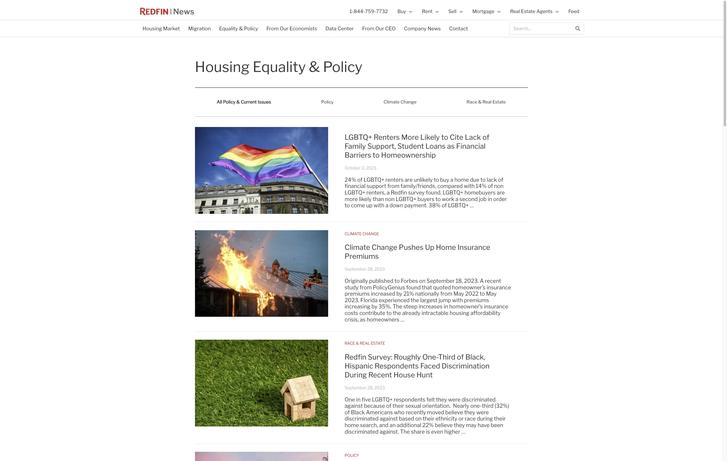 Task type: locate. For each thing, give the bounding box(es) containing it.
homeowners
[[367, 316, 400, 323]]

from down originally
[[360, 284, 372, 291]]

1 september 28, 2023 from the top
[[345, 267, 385, 272]]

1 horizontal spatial the
[[411, 297, 419, 303]]

of inside lgbtq+ renters more likely to cite lack of family support, student loans as financial barriers to homeownership
[[483, 133, 490, 142]]

2 horizontal spatial with
[[464, 183, 475, 189]]

renters,
[[367, 190, 386, 196]]

mortgage
[[473, 8, 495, 14]]

believe up or
[[446, 409, 464, 416]]

an
[[390, 422, 396, 428]]

0 vertical spatial september 28, 2023
[[345, 267, 385, 272]]

2023 down recent
[[375, 385, 385, 390]]

come
[[351, 202, 365, 209]]

with
[[464, 183, 475, 189], [374, 202, 385, 209], [453, 297, 463, 303]]

redfin real estate news image
[[138, 5, 196, 18]]

2023 right '3,'
[[366, 165, 377, 170]]

race inside 'race & real estate' link
[[467, 99, 478, 105]]

race
[[467, 99, 478, 105], [345, 341, 355, 346]]

up
[[425, 243, 435, 252]]

2 vertical spatial estate
[[371, 341, 385, 346]]

1 horizontal spatial from
[[388, 183, 400, 189]]

discriminated up one-
[[462, 396, 496, 403]]

affordability
[[471, 310, 501, 316]]

of
[[483, 133, 490, 142], [358, 177, 363, 183], [499, 177, 504, 183], [488, 183, 493, 189], [442, 202, 447, 209], [457, 353, 464, 361], [387, 403, 392, 409], [345, 409, 350, 416]]

0 vertical spatial housing
[[143, 26, 162, 32]]

on down recently
[[416, 416, 422, 422]]

climate
[[384, 99, 400, 105], [345, 231, 362, 236], [345, 243, 371, 252]]

0 vertical spatial by
[[397, 291, 403, 297]]

from
[[267, 26, 279, 32], [362, 26, 375, 32]]

originally published to forbes on september 18, 2023. a recent study from policygenius found that quoted homeowner's insurance premiums increased by 21% nationally from may 2022 to may 2023. florida experienced the largest jump with premiums increasing by 35%. the steep increases in homeowner's insurance costs contribute to the already intractable housing affordability crisis, as homeowners …
[[345, 278, 511, 323]]

were up "nearly"
[[449, 396, 461, 403]]

as inside lgbtq+ renters more likely to cite lack of family support, student loans as financial barriers to homeownership
[[448, 142, 455, 151]]

0 horizontal spatial are
[[405, 177, 413, 183]]

0 vertical spatial estate
[[521, 8, 536, 14]]

2 vertical spatial real
[[360, 341, 370, 346]]

family/friends,
[[401, 183, 437, 189]]

0 horizontal spatial by
[[372, 304, 378, 310]]

against down one
[[345, 403, 363, 409]]

felt
[[427, 396, 435, 403]]

more
[[402, 133, 419, 142]]

2 vertical spatial climate
[[345, 243, 371, 252]]

in down jump on the bottom
[[444, 304, 449, 310]]

1 vertical spatial against
[[380, 416, 398, 422]]

they
[[436, 396, 447, 403], [465, 409, 476, 416], [454, 422, 465, 428]]

house
[[394, 371, 415, 379]]

discriminated down search,
[[345, 429, 379, 435]]

&
[[239, 26, 243, 32], [309, 58, 320, 76], [237, 99, 240, 105], [479, 99, 482, 105], [356, 341, 359, 346]]

1 horizontal spatial from
[[362, 26, 375, 32]]

with down due
[[464, 183, 475, 189]]

real for rightmost 'race & real estate' link
[[483, 99, 492, 105]]

change inside climate change pushes up home insurance premiums
[[372, 243, 398, 252]]

against.
[[380, 429, 399, 435]]

against up an
[[380, 416, 398, 422]]

by up "contribute"
[[372, 304, 378, 310]]

premiums down 2022
[[464, 297, 490, 303]]

the down the experienced
[[393, 310, 401, 316]]

0 vertical spatial they
[[436, 396, 447, 403]]

a right the work
[[456, 196, 459, 202]]

race & real estate
[[467, 99, 506, 105], [345, 341, 385, 346]]

race
[[465, 416, 476, 422]]

september 28, 2023
[[345, 267, 385, 272], [345, 385, 385, 390]]

0 vertical spatial from
[[388, 183, 400, 189]]

0 horizontal spatial may
[[454, 291, 465, 297]]

likely
[[421, 133, 440, 142]]

homeowner's up 2022
[[452, 284, 486, 291]]

1 vertical spatial on
[[416, 416, 422, 422]]

september down during in the bottom of the page
[[345, 385, 367, 390]]

1 horizontal spatial were
[[477, 409, 489, 416]]

unlikely
[[414, 177, 433, 183]]

september up quoted
[[427, 278, 455, 284]]

18,
[[456, 278, 463, 284]]

all policy & current issues link
[[195, 95, 293, 109]]

september inside originally published to forbes on september 18, 2023. a recent study from policygenius found that quoted homeowner's insurance premiums increased by 21% nationally from may 2022 to may 2023. florida experienced the largest jump with premiums increasing by 35%. the steep increases in homeowner's insurance costs contribute to the already intractable housing affordability crisis, as homeowners …
[[427, 278, 455, 284]]

lgbtq+ inside one in five lgbtq+ respondents felt they were discriminated against because of their sexual orientation.  nearly one-third (32%) of black americans who recently moved believe they were discriminated against based on their ethnicity or race during their home search, and an additional 22% believe they may have been discriminated against. the share is even higher …
[[372, 396, 393, 403]]

from for from our economists
[[267, 26, 279, 32]]

… down "second"
[[470, 202, 474, 209]]

2 september 28, 2023 from the top
[[345, 385, 385, 390]]

2023.
[[464, 278, 479, 284], [345, 297, 360, 303]]

0 horizontal spatial home
[[345, 422, 359, 428]]

the down the experienced
[[393, 304, 403, 310]]

as down cite
[[448, 142, 455, 151]]

one in five lgbtq+ respondents felt they were discriminated against because of their sexual orientation.  nearly one-third (32%) of black americans who recently moved believe they were discriminated against based on their ethnicity or race during their home search, and an additional 22% believe they may have been discriminated against. the share is even higher …
[[345, 396, 510, 435]]

1 vertical spatial were
[[477, 409, 489, 416]]

1 28, from the top
[[368, 267, 374, 272]]

were up during
[[477, 409, 489, 416]]

0 vertical spatial race & real estate link
[[445, 95, 528, 109]]

to down more on the left top
[[345, 202, 350, 209]]

against
[[345, 403, 363, 409], [380, 416, 398, 422]]

september 28, 2023 for climate change pushes up home insurance premiums
[[345, 267, 385, 272]]

their up 22%
[[423, 416, 435, 422]]

sell
[[449, 8, 457, 14]]

our for economists
[[280, 26, 289, 32]]

are up order
[[497, 190, 505, 196]]

2 horizontal spatial in
[[488, 196, 493, 202]]

2 vertical spatial in
[[356, 396, 361, 403]]

september 28, 2023 for redfin survey: roughly one-third of black, hispanic respondents faced discrimination during recent house hunt
[[345, 385, 385, 390]]

contribute
[[360, 310, 386, 316]]

1 may from the left
[[454, 291, 465, 297]]

1 horizontal spatial race & real estate
[[467, 99, 506, 105]]

buyers
[[418, 196, 435, 202]]

2023 for survey:
[[375, 385, 385, 390]]

our left economists
[[280, 26, 289, 32]]

0 horizontal spatial housing
[[143, 26, 162, 32]]

1 vertical spatial by
[[372, 304, 378, 310]]

believe down ethnicity
[[435, 422, 453, 428]]

2023. left a
[[464, 278, 479, 284]]

1 vertical spatial housing
[[195, 58, 250, 76]]

are up "family/friends,"
[[405, 177, 413, 183]]

2 vertical spatial with
[[453, 297, 463, 303]]

premiums down study
[[345, 291, 370, 297]]

the down additional
[[400, 429, 410, 435]]

they right felt
[[436, 396, 447, 403]]

1 horizontal spatial housing
[[195, 58, 250, 76]]

premiums
[[345, 291, 370, 297], [464, 297, 490, 303]]

1 horizontal spatial climate change
[[384, 99, 417, 105]]

1 vertical spatial policy link
[[345, 453, 359, 458]]

0 horizontal spatial our
[[280, 26, 289, 32]]

(32%)
[[495, 403, 510, 409]]

… inside originally published to forbes on september 18, 2023. a recent study from policygenius found that quoted homeowner's insurance premiums increased by 21% nationally from may 2022 to may 2023. florida experienced the largest jump with premiums increasing by 35%. the steep increases in homeowner's insurance costs contribute to the already intractable housing affordability crisis, as homeowners …
[[401, 316, 405, 323]]

during
[[477, 416, 493, 422]]

lgbtq+ up family
[[345, 133, 373, 142]]

homebuyers
[[465, 190, 496, 196]]

2 horizontal spatial estate
[[521, 8, 536, 14]]

0 horizontal spatial race & real estate link
[[345, 341, 385, 346]]

costs
[[345, 310, 359, 316]]

race for 'race & real estate' link to the left
[[345, 341, 355, 346]]

2023
[[366, 165, 377, 170], [375, 267, 385, 272], [375, 385, 385, 390]]

1 vertical spatial september 28, 2023
[[345, 385, 385, 390]]

share
[[411, 429, 425, 435]]

may
[[466, 422, 477, 428]]

survey
[[409, 190, 425, 196]]

sell link
[[444, 0, 468, 23]]

0 vertical spatial are
[[405, 177, 413, 183]]

with inside originally published to forbes on september 18, 2023. a recent study from policygenius found that quoted homeowner's insurance premiums increased by 21% nationally from may 2022 to may 2023. florida experienced the largest jump with premiums increasing by 35%. the steep increases in homeowner's insurance costs contribute to the already intractable housing affordability crisis, as homeowners …
[[453, 297, 463, 303]]

race & real estate link
[[445, 95, 528, 109], [345, 341, 385, 346]]

1 vertical spatial non
[[385, 196, 395, 202]]

0 vertical spatial in
[[488, 196, 493, 202]]

0 vertical spatial 2023.
[[464, 278, 479, 284]]

0 horizontal spatial real
[[360, 341, 370, 346]]

from up jump on the bottom
[[441, 291, 453, 297]]

data
[[326, 26, 337, 32]]

1 horizontal spatial their
[[423, 416, 435, 422]]

market
[[163, 26, 180, 32]]

0 vertical spatial climate change
[[384, 99, 417, 105]]

our for ceo
[[376, 26, 384, 32]]

1 horizontal spatial real
[[483, 99, 492, 105]]

… for home
[[401, 316, 405, 323]]

1 vertical spatial with
[[374, 202, 385, 209]]

to up 14%
[[481, 177, 486, 183]]

with down than
[[374, 202, 385, 209]]

redfin inside 24% of lgbtq+ renters are unlikely to buy a home due to lack of financial support from family/friends, compared with 14% of non lgbtq+ renters, a redfin survey found. lgbtq+ homebuyers are more likely than non lgbtq+ buyers to work a second job in order to come up with a down payment. 38% of lgbtq+ …
[[391, 190, 407, 196]]

38%
[[429, 202, 441, 209]]

on inside originally published to forbes on september 18, 2023. a recent study from policygenius found that quoted homeowner's insurance premiums increased by 21% nationally from may 2022 to may 2023. florida experienced the largest jump with premiums increasing by 35%. the steep increases in homeowner's insurance costs contribute to the already intractable housing affordability crisis, as homeowners …
[[420, 278, 426, 284]]

homeowner's up the housing
[[450, 304, 483, 310]]

second
[[460, 196, 478, 202]]

2 our from the left
[[376, 26, 384, 32]]

as right crisis,
[[360, 316, 366, 323]]

climate change pushes up home insurance premiums
[[345, 243, 491, 261]]

0 horizontal spatial race & real estate
[[345, 341, 385, 346]]

september up originally
[[345, 267, 367, 272]]

2 horizontal spatial …
[[470, 202, 474, 209]]

1-844-759-7732 link
[[345, 0, 393, 23]]

0 vertical spatial the
[[411, 297, 419, 303]]

in right job
[[488, 196, 493, 202]]

insurance down recent
[[487, 284, 511, 291]]

discriminated down black
[[345, 416, 379, 422]]

may down recent
[[486, 291, 497, 297]]

the up steep
[[411, 297, 419, 303]]

0 vertical spatial climate change link
[[362, 95, 439, 109]]

by up the experienced
[[397, 291, 403, 297]]

1 our from the left
[[280, 26, 289, 32]]

redfin up down
[[391, 190, 407, 196]]

1 vertical spatial in
[[444, 304, 449, 310]]

to right 2022
[[480, 291, 485, 297]]

in left five
[[356, 396, 361, 403]]

2 from from the left
[[362, 26, 375, 32]]

1 horizontal spatial estate
[[493, 99, 506, 105]]

1 vertical spatial 2023.
[[345, 297, 360, 303]]

0 horizontal spatial were
[[449, 396, 461, 403]]

lgbtq+ down the work
[[448, 202, 469, 209]]

with right jump on the bottom
[[453, 297, 463, 303]]

0 vertical spatial equality
[[219, 26, 238, 32]]

from down renters on the top
[[388, 183, 400, 189]]

may down 18, at right
[[454, 291, 465, 297]]

non up down
[[385, 196, 395, 202]]

third
[[482, 403, 494, 409]]

real
[[511, 8, 520, 14], [483, 99, 492, 105], [360, 341, 370, 346]]

7732
[[376, 8, 388, 14]]

cite
[[450, 133, 464, 142]]

their up who
[[393, 403, 404, 409]]

on
[[420, 278, 426, 284], [416, 416, 422, 422]]

insurance up affordability
[[484, 304, 509, 310]]

based
[[399, 416, 415, 422]]

0 vertical spatial as
[[448, 142, 455, 151]]

1 vertical spatial insurance
[[484, 304, 509, 310]]

21%
[[404, 291, 414, 297]]

2 vertical spatial 2023
[[375, 385, 385, 390]]

to down support,
[[373, 151, 380, 159]]

home
[[455, 177, 469, 183], [345, 422, 359, 428]]

americans
[[366, 409, 393, 416]]

lgbtq+ up because
[[372, 396, 393, 403]]

1 vertical spatial equality
[[253, 58, 306, 76]]

their
[[393, 403, 404, 409], [423, 416, 435, 422], [494, 416, 506, 422]]

from our ceo
[[362, 26, 396, 32]]

0 horizontal spatial …
[[401, 316, 405, 323]]

0 vertical spatial the
[[393, 304, 403, 310]]

28, up five
[[368, 385, 374, 390]]

redfin up hispanic
[[345, 353, 367, 361]]

1 vertical spatial home
[[345, 422, 359, 428]]

28, down premiums
[[368, 267, 374, 272]]

None search field
[[510, 23, 585, 35]]

1 horizontal spatial …
[[462, 429, 466, 435]]

insurance
[[487, 284, 511, 291], [484, 304, 509, 310]]

they down or
[[454, 422, 465, 428]]

1 horizontal spatial may
[[486, 291, 497, 297]]

1 from from the left
[[267, 26, 279, 32]]

2 vertical spatial september
[[345, 385, 367, 390]]

2 horizontal spatial real
[[511, 8, 520, 14]]

1 vertical spatial race & real estate link
[[345, 341, 385, 346]]

1 horizontal spatial race
[[467, 99, 478, 105]]

0 vertical spatial race & real estate
[[467, 99, 506, 105]]

1 vertical spatial the
[[393, 310, 401, 316]]

1 horizontal spatial are
[[497, 190, 505, 196]]

28, for change
[[368, 267, 374, 272]]

home down black
[[345, 422, 359, 428]]

home inside 24% of lgbtq+ renters are unlikely to buy a home due to lack of financial support from family/friends, compared with 14% of non lgbtq+ renters, a redfin survey found. lgbtq+ homebuyers are more likely than non lgbtq+ buyers to work a second job in order to come up with a down payment. 38% of lgbtq+ …
[[455, 177, 469, 183]]

to
[[442, 133, 449, 142], [373, 151, 380, 159], [434, 177, 439, 183], [481, 177, 486, 183], [436, 196, 441, 202], [345, 202, 350, 209], [480, 291, 485, 297], [387, 310, 392, 316]]

… inside one in five lgbtq+ respondents felt they were discriminated against because of their sexual orientation.  nearly one-third (32%) of black americans who recently moved believe they were discriminated against based on their ethnicity or race during their home search, and an additional 22% believe they may have been discriminated against. the share is even higher …
[[462, 429, 466, 435]]

… right higher
[[462, 429, 466, 435]]

759-
[[365, 8, 376, 14]]

2 horizontal spatial from
[[441, 291, 453, 297]]

september 28, 2023 up five
[[345, 385, 385, 390]]

survey:
[[368, 353, 393, 361]]

… down already
[[401, 316, 405, 323]]

home left due
[[455, 177, 469, 183]]

lgbtq+ up support
[[364, 177, 385, 183]]

28, for survey:
[[368, 385, 374, 390]]

on up the that
[[420, 278, 426, 284]]

increasing
[[345, 304, 371, 310]]

0 horizontal spatial climate change
[[345, 231, 379, 236]]

0 horizontal spatial from
[[360, 284, 372, 291]]

non down lack
[[495, 183, 504, 189]]

data center link
[[322, 22, 358, 35]]

the
[[393, 304, 403, 310], [400, 429, 410, 435]]

0 horizontal spatial the
[[393, 310, 401, 316]]

financial
[[345, 183, 366, 189]]

0 horizontal spatial with
[[374, 202, 385, 209]]

0 horizontal spatial race
[[345, 341, 355, 346]]

our left the 'ceo'
[[376, 26, 384, 32]]

from inside from our ceo link
[[362, 26, 375, 32]]

0 vertical spatial on
[[420, 278, 426, 284]]

the
[[411, 297, 419, 303], [393, 310, 401, 316]]

1 vertical spatial as
[[360, 316, 366, 323]]

by
[[397, 291, 403, 297], [372, 304, 378, 310]]

2 28, from the top
[[368, 385, 374, 390]]

from inside from our economists link
[[267, 26, 279, 32]]

real inside real estate agents link
[[511, 8, 520, 14]]

buy
[[441, 177, 450, 183]]

0 vertical spatial race
[[467, 99, 478, 105]]

1 vertical spatial the
[[400, 429, 410, 435]]

1 vertical spatial 28,
[[368, 385, 374, 390]]

2023. up increasing
[[345, 297, 360, 303]]

real inside 'race & real estate' link
[[483, 99, 492, 105]]

their up been
[[494, 416, 506, 422]]

roughly
[[394, 353, 421, 361]]

increased
[[371, 291, 396, 297]]

september 28, 2023 down premiums
[[345, 267, 385, 272]]

2 vertical spatial change
[[372, 243, 398, 252]]

0 vertical spatial …
[[470, 202, 474, 209]]

lgbtq+ inside lgbtq+ renters more likely to cite lack of family support, student loans as financial barriers to homeownership
[[345, 133, 373, 142]]

they up race
[[465, 409, 476, 416]]

0 vertical spatial redfin
[[391, 190, 407, 196]]

2023 up published
[[375, 267, 385, 272]]

2022
[[466, 291, 479, 297]]



Task type: describe. For each thing, give the bounding box(es) containing it.
company news
[[404, 26, 441, 32]]

sexual
[[406, 403, 422, 409]]

because
[[364, 403, 385, 409]]

0 vertical spatial 2023
[[366, 165, 377, 170]]

0 vertical spatial policy link
[[299, 95, 356, 109]]

in inside originally published to forbes on september 18, 2023. a recent study from policygenius found that quoted homeowner's insurance premiums increased by 21% nationally from may 2022 to may 2023. florida experienced the largest jump with premiums increasing by 35%. the steep increases in homeowner's insurance costs contribute to the already intractable housing affordability crisis, as homeowners …
[[444, 304, 449, 310]]

originally
[[345, 278, 368, 284]]

from inside 24% of lgbtq+ renters are unlikely to buy a home due to lack of financial support from family/friends, compared with 14% of non lgbtq+ renters, a redfin survey found. lgbtq+ homebuyers are more likely than non lgbtq+ buyers to work a second job in order to come up with a down payment. 38% of lgbtq+ …
[[388, 183, 400, 189]]

1 vertical spatial from
[[360, 284, 372, 291]]

1 horizontal spatial 2023.
[[464, 278, 479, 284]]

the inside originally published to forbes on september 18, 2023. a recent study from policygenius found that quoted homeowner's insurance premiums increased by 21% nationally from may 2022 to may 2023. florida experienced the largest jump with premiums increasing by 35%. the steep increases in homeowner's insurance costs contribute to the already intractable housing affordability crisis, as homeowners …
[[393, 304, 403, 310]]

climate change for the topmost "climate change" link
[[384, 99, 417, 105]]

home inside one in five lgbtq+ respondents felt they were discriminated against because of their sexual orientation.  nearly one-third (32%) of black americans who recently moved believe they were discriminated against based on their ethnicity or race during their home search, and an additional 22% believe they may have been discriminated against. the share is even higher …
[[345, 422, 359, 428]]

all policy & current issues
[[217, 99, 271, 105]]

1 vertical spatial they
[[465, 409, 476, 416]]

0 vertical spatial non
[[495, 183, 504, 189]]

nationally
[[416, 291, 440, 297]]

rent link
[[418, 0, 444, 23]]

feed link
[[564, 0, 585, 23]]

housing for housing market
[[143, 26, 162, 32]]

rent
[[422, 8, 433, 14]]

24%
[[345, 177, 357, 183]]

redfin inside redfin survey: roughly one-third of black, hispanic respondents faced discrimination during recent house hunt
[[345, 353, 367, 361]]

one
[[345, 396, 355, 403]]

0 vertical spatial against
[[345, 403, 363, 409]]

agents
[[537, 8, 553, 14]]

1 horizontal spatial race & real estate link
[[445, 95, 528, 109]]

1 vertical spatial climate
[[345, 231, 362, 236]]

2 may from the left
[[486, 291, 497, 297]]

real estate agents link
[[506, 0, 564, 23]]

barriers
[[345, 151, 372, 159]]

0 horizontal spatial 2023.
[[345, 297, 360, 303]]

insurance
[[458, 243, 491, 252]]

all
[[217, 99, 222, 105]]

black,
[[466, 353, 486, 361]]

been
[[491, 422, 504, 428]]

third
[[438, 353, 456, 361]]

found.
[[426, 190, 442, 196]]

higher
[[445, 429, 461, 435]]

work
[[442, 196, 455, 202]]

1 horizontal spatial equality
[[253, 58, 306, 76]]

payment.
[[405, 202, 428, 209]]

0 horizontal spatial their
[[393, 403, 404, 409]]

1 vertical spatial change
[[363, 231, 379, 236]]

to left cite
[[442, 133, 449, 142]]

search image
[[576, 26, 581, 31]]

student
[[398, 142, 424, 151]]

the inside one in five lgbtq+ respondents felt they were discriminated against because of their sexual orientation.  nearly one-third (32%) of black americans who recently moved believe they were discriminated against based on their ethnicity or race during their home search, and an additional 22% believe they may have been discriminated against. the share is even higher …
[[400, 429, 410, 435]]

a right renters,
[[387, 190, 390, 196]]

quoted
[[434, 284, 451, 291]]

1 horizontal spatial premiums
[[464, 297, 490, 303]]

equality & policy link
[[215, 22, 262, 35]]

from our ceo link
[[358, 22, 400, 35]]

Search... search field
[[510, 23, 572, 34]]

order
[[494, 196, 507, 202]]

september for premiums
[[345, 267, 367, 272]]

found
[[407, 284, 421, 291]]

… inside 24% of lgbtq+ renters are unlikely to buy a home due to lack of financial support from family/friends, compared with 14% of non lgbtq+ renters, a redfin survey found. lgbtq+ homebuyers are more likely than non lgbtq+ buyers to work a second job in order to come up with a down payment. 38% of lgbtq+ …
[[470, 202, 474, 209]]

a
[[480, 278, 484, 284]]

0 vertical spatial homeowner's
[[452, 284, 486, 291]]

published
[[369, 278, 394, 284]]

climate change for bottom "climate change" link
[[345, 231, 379, 236]]

more
[[345, 196, 358, 202]]

october
[[345, 165, 361, 170]]

premiums
[[345, 252, 379, 261]]

1-844-759-7732
[[350, 8, 388, 14]]

0 vertical spatial change
[[401, 99, 417, 105]]

to down '35%.'
[[387, 310, 392, 316]]

even
[[432, 429, 444, 435]]

to left buy
[[434, 177, 439, 183]]

study
[[345, 284, 359, 291]]

0 horizontal spatial premiums
[[345, 291, 370, 297]]

redfin survey: roughly one-third of black, hispanic respondents faced discrimination during recent house hunt
[[345, 353, 490, 379]]

respondents
[[394, 396, 426, 403]]

housing for housing equality & policy
[[195, 58, 250, 76]]

data center
[[326, 26, 354, 32]]

a up compared
[[451, 177, 454, 183]]

race for rightmost 'race & real estate' link
[[467, 99, 478, 105]]

buy
[[398, 8, 407, 14]]

0 horizontal spatial non
[[385, 196, 395, 202]]

policygenius
[[373, 284, 405, 291]]

job
[[479, 196, 487, 202]]

steep
[[404, 304, 418, 310]]

lack
[[465, 133, 481, 142]]

0 vertical spatial climate
[[384, 99, 400, 105]]

down
[[390, 202, 404, 209]]

from our economists link
[[262, 22, 322, 35]]

five
[[362, 396, 371, 403]]

already
[[403, 310, 421, 316]]

as inside originally published to forbes on september 18, 2023. a recent study from policygenius found that quoted homeowner's insurance premiums increased by 21% nationally from may 2022 to may 2023. florida experienced the largest jump with premiums increasing by 35%. the steep increases in homeowner's insurance costs contribute to the already intractable housing affordability crisis, as homeowners …
[[360, 316, 366, 323]]

to up 38%
[[436, 196, 441, 202]]

migration link
[[184, 22, 215, 35]]

pushes
[[399, 243, 424, 252]]

1 horizontal spatial by
[[397, 291, 403, 297]]

feed
[[569, 8, 580, 14]]

2 vertical spatial discriminated
[[345, 429, 379, 435]]

lgbtq+ down compared
[[443, 190, 464, 196]]

2 vertical spatial they
[[454, 422, 465, 428]]

renters
[[386, 177, 404, 183]]

1 vertical spatial are
[[497, 190, 505, 196]]

lgbtq+ up down
[[396, 196, 417, 202]]

climate inside climate change pushes up home insurance premiums
[[345, 243, 371, 252]]

0 vertical spatial believe
[[446, 409, 464, 416]]

compared
[[438, 183, 463, 189]]

lgbtq+ down financial
[[345, 190, 366, 196]]

in inside 24% of lgbtq+ renters are unlikely to buy a home due to lack of financial support from family/friends, compared with 14% of non lgbtq+ renters, a redfin survey found. lgbtq+ homebuyers are more likely than non lgbtq+ buyers to work a second job in order to come up with a down payment. 38% of lgbtq+ …
[[488, 196, 493, 202]]

have
[[478, 422, 490, 428]]

24% of lgbtq+ renters are unlikely to buy a home due to lack of financial support from family/friends, compared with 14% of non lgbtq+ renters, a redfin survey found. lgbtq+ homebuyers are more likely than non lgbtq+ buyers to work a second job in order to come up with a down payment. 38% of lgbtq+ …
[[345, 177, 507, 209]]

1 vertical spatial climate change link
[[345, 231, 379, 236]]

hispanic
[[345, 362, 373, 370]]

news
[[428, 26, 441, 32]]

redfin survey: roughly one-third of black, hispanic respondents faced discrimination during recent house hunt link
[[345, 353, 490, 379]]

loans
[[426, 142, 446, 151]]

is
[[426, 429, 430, 435]]

1 vertical spatial discriminated
[[345, 416, 379, 422]]

2 vertical spatial from
[[441, 291, 453, 297]]

financial
[[457, 142, 486, 151]]

0 vertical spatial discriminated
[[462, 396, 496, 403]]

october 3, 2023
[[345, 165, 377, 170]]

likely
[[359, 196, 372, 202]]

recent
[[485, 278, 502, 284]]

0 horizontal spatial equality
[[219, 26, 238, 32]]

intractable
[[422, 310, 449, 316]]

in inside one in five lgbtq+ respondents felt they were discriminated against because of their sexual orientation.  nearly one-third (32%) of black americans who recently moved believe they were discriminated against based on their ethnicity or race during their home search, and an additional 22% believe they may have been discriminated against. the share is even higher …
[[356, 396, 361, 403]]

2 horizontal spatial their
[[494, 416, 506, 422]]

0 vertical spatial with
[[464, 183, 475, 189]]

faced
[[421, 362, 441, 370]]

14%
[[476, 183, 487, 189]]

1 vertical spatial believe
[[435, 422, 453, 428]]

1 vertical spatial homeowner's
[[450, 304, 483, 310]]

0 horizontal spatial estate
[[371, 341, 385, 346]]

housing market
[[143, 26, 180, 32]]

renters
[[374, 133, 400, 142]]

equality & policy
[[219, 26, 258, 32]]

largest
[[421, 297, 438, 303]]

a left down
[[386, 202, 389, 209]]

0 vertical spatial insurance
[[487, 284, 511, 291]]

than
[[373, 196, 384, 202]]

september for black,
[[345, 385, 367, 390]]

from for from our ceo
[[362, 26, 375, 32]]

1-
[[350, 8, 354, 14]]

2023 for change
[[375, 267, 385, 272]]

recently
[[406, 409, 426, 416]]

housing
[[450, 310, 470, 316]]

housing equality & policy
[[195, 58, 363, 76]]

real for 'race & real estate' link to the left
[[360, 341, 370, 346]]

lgbtq+ renters more likely to cite lack of family support, student loans as financial barriers to homeownership
[[345, 133, 490, 159]]

family
[[345, 142, 366, 151]]

… for third
[[462, 429, 466, 435]]

support,
[[368, 142, 396, 151]]

to forbes
[[395, 278, 418, 284]]

housing market link
[[138, 22, 184, 35]]

on inside one in five lgbtq+ respondents felt they were discriminated against because of their sexual orientation.  nearly one-third (32%) of black americans who recently moved believe they were discriminated against based on their ethnicity or race during their home search, and an additional 22% believe they may have been discriminated against. the share is even higher …
[[416, 416, 422, 422]]

of inside redfin survey: roughly one-third of black, hispanic respondents faced discrimination during recent house hunt
[[457, 353, 464, 361]]

1 horizontal spatial against
[[380, 416, 398, 422]]



Task type: vqa. For each thing, say whether or not it's contained in the screenshot.
Housing
yes



